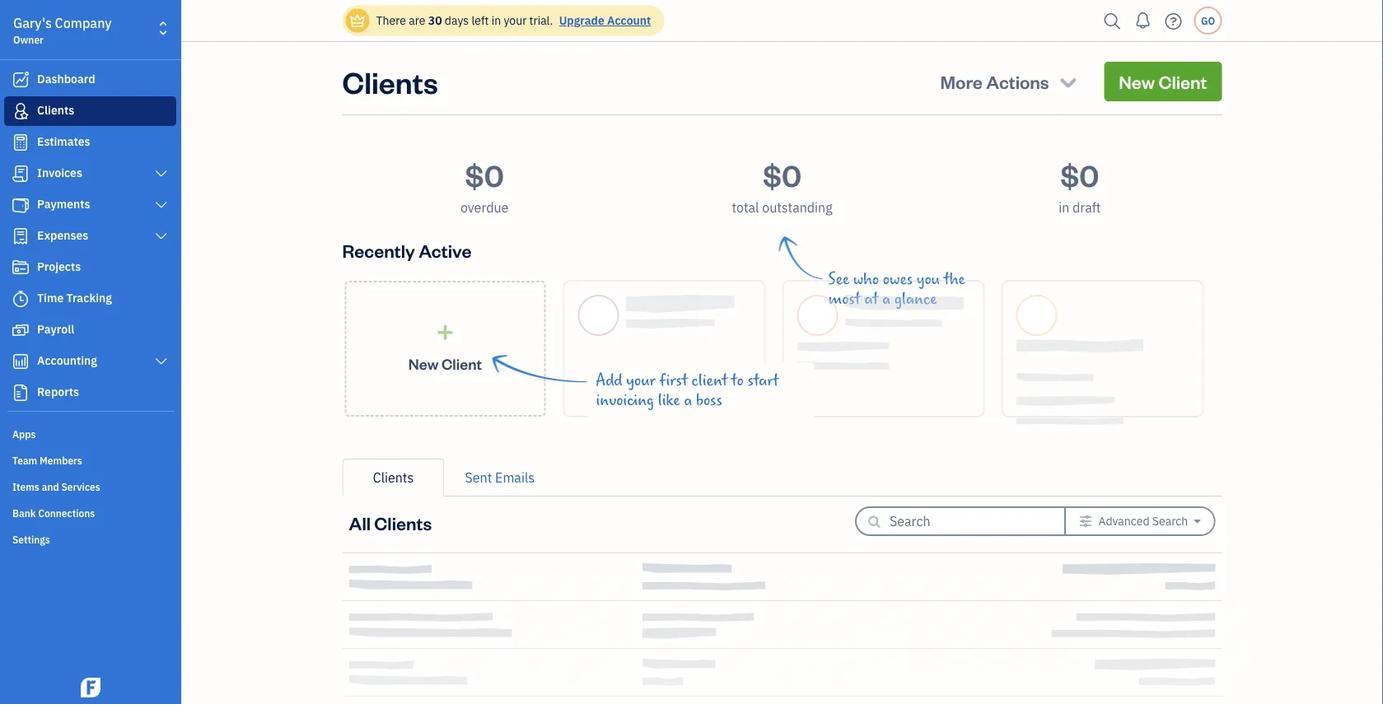 Task type: vqa. For each thing, say whether or not it's contained in the screenshot.
invoice icon
yes



Task type: describe. For each thing, give the bounding box(es) containing it.
settings image
[[1079, 515, 1092, 528]]

invoice image
[[11, 166, 30, 182]]

dashboard image
[[11, 72, 30, 88]]

apps
[[12, 428, 36, 441]]

projects
[[37, 259, 81, 274]]

1 vertical spatial new client
[[408, 354, 482, 373]]

chevron large down image for expenses
[[154, 230, 169, 243]]

estimates
[[37, 134, 90, 149]]

projects link
[[4, 253, 176, 283]]

time tracking link
[[4, 284, 176, 314]]

estimate image
[[11, 134, 30, 151]]

see who owes you the most at a glance
[[828, 270, 965, 308]]

see
[[828, 270, 849, 288]]

apps link
[[4, 421, 176, 446]]

$0 for $0 overdue
[[465, 155, 504, 194]]

expenses link
[[4, 222, 176, 251]]

expenses
[[37, 228, 88, 243]]

tracking
[[66, 290, 112, 306]]

items and services link
[[4, 474, 176, 498]]

report image
[[11, 385, 30, 401]]

boss
[[696, 391, 722, 409]]

items and services
[[12, 480, 100, 493]]

all clients
[[349, 511, 432, 535]]

team
[[12, 454, 37, 467]]

go button
[[1194, 7, 1222, 35]]

accounting
[[37, 353, 97, 368]]

0 vertical spatial in
[[492, 13, 501, 28]]

invoices link
[[4, 159, 176, 189]]

project image
[[11, 259, 30, 276]]

company
[[55, 14, 112, 32]]

clients right all
[[374, 511, 432, 535]]

sent
[[465, 469, 492, 486]]

advanced
[[1098, 514, 1150, 529]]

accounting link
[[4, 347, 176, 376]]

freshbooks image
[[77, 678, 104, 698]]

$0 total outstanding
[[732, 155, 833, 216]]

search image
[[1099, 9, 1126, 33]]

outstanding
[[762, 199, 833, 216]]

a inside "add your first client to start invoicing like a boss"
[[684, 391, 692, 409]]

your inside "add your first client to start invoicing like a boss"
[[626, 372, 656, 390]]

all
[[349, 511, 371, 535]]

clients up all clients on the left of the page
[[373, 469, 414, 486]]

members
[[40, 454, 82, 467]]

chevron large down image for accounting
[[154, 355, 169, 368]]

client
[[692, 372, 728, 390]]

payroll
[[37, 322, 74, 337]]

upgrade
[[559, 13, 604, 28]]

are
[[409, 13, 425, 28]]

overdue
[[461, 199, 509, 216]]

first
[[660, 372, 688, 390]]

search
[[1152, 514, 1188, 529]]

0 horizontal spatial new
[[408, 354, 439, 373]]

invoicing
[[596, 391, 654, 409]]

bank
[[12, 507, 36, 520]]

expense image
[[11, 228, 30, 245]]

client image
[[11, 103, 30, 119]]

start
[[748, 372, 779, 390]]

money image
[[11, 322, 30, 339]]

active
[[419, 238, 472, 262]]

clients inside main element
[[37, 103, 74, 118]]

0 vertical spatial new
[[1119, 70, 1155, 93]]

account
[[607, 13, 651, 28]]

chevrondown image
[[1057, 70, 1080, 93]]

notifications image
[[1130, 4, 1156, 37]]

1 vertical spatial clients link
[[342, 459, 444, 497]]

and
[[42, 480, 59, 493]]

time
[[37, 290, 64, 306]]

in inside $0 in draft
[[1059, 199, 1069, 216]]

to
[[731, 372, 744, 390]]

0 vertical spatial client
[[1159, 70, 1207, 93]]

sent emails
[[465, 469, 535, 486]]

add
[[596, 372, 622, 390]]

team members
[[12, 454, 82, 467]]

add your first client to start invoicing like a boss
[[596, 372, 779, 409]]

there are 30 days left in your trial. upgrade account
[[376, 13, 651, 28]]

30
[[428, 13, 442, 28]]

$0 in draft
[[1059, 155, 1101, 216]]

draft
[[1073, 199, 1101, 216]]

bank connections link
[[4, 500, 176, 525]]

reports
[[37, 384, 79, 400]]



Task type: locate. For each thing, give the bounding box(es) containing it.
glance
[[894, 290, 937, 308]]

clients link up estimates link on the left top
[[4, 96, 176, 126]]

plus image
[[436, 324, 455, 341]]

payments
[[37, 196, 90, 212]]

2 chevron large down image from the top
[[154, 355, 169, 368]]

who
[[853, 270, 879, 288]]

estimates link
[[4, 128, 176, 157]]

0 vertical spatial clients link
[[4, 96, 176, 126]]

new client down go to help image
[[1119, 70, 1207, 93]]

timer image
[[11, 291, 30, 307]]

crown image
[[349, 12, 366, 29]]

0 vertical spatial your
[[504, 13, 527, 28]]

$0 inside $0 total outstanding
[[763, 155, 802, 194]]

1 horizontal spatial new client link
[[1104, 62, 1222, 101]]

1 vertical spatial chevron large down image
[[154, 199, 169, 212]]

go to help image
[[1160, 9, 1187, 33]]

sent emails link
[[444, 459, 555, 497]]

$0 up outstanding
[[763, 155, 802, 194]]

a
[[882, 290, 891, 308], [684, 391, 692, 409]]

$0 for $0 in draft
[[1060, 155, 1099, 194]]

1 horizontal spatial your
[[626, 372, 656, 390]]

0 horizontal spatial clients link
[[4, 96, 176, 126]]

connections
[[38, 507, 95, 520]]

like
[[658, 391, 680, 409]]

team members link
[[4, 447, 176, 472]]

$0 inside the $0 overdue
[[465, 155, 504, 194]]

time tracking
[[37, 290, 112, 306]]

0 horizontal spatial client
[[442, 354, 482, 373]]

clients link
[[4, 96, 176, 126], [342, 459, 444, 497]]

1 horizontal spatial clients link
[[342, 459, 444, 497]]

more
[[940, 70, 983, 93]]

gary's company owner
[[13, 14, 112, 46]]

0 horizontal spatial in
[[492, 13, 501, 28]]

recently
[[342, 238, 415, 262]]

new client down the plus image
[[408, 354, 482, 373]]

0 vertical spatial a
[[882, 290, 891, 308]]

client down go to help image
[[1159, 70, 1207, 93]]

0 horizontal spatial $0
[[465, 155, 504, 194]]

0 horizontal spatial a
[[684, 391, 692, 409]]

there
[[376, 13, 406, 28]]

total
[[732, 199, 759, 216]]

1 vertical spatial client
[[442, 354, 482, 373]]

1 horizontal spatial $0
[[763, 155, 802, 194]]

dashboard link
[[4, 65, 176, 95]]

upgrade account link
[[556, 13, 651, 28]]

days
[[445, 13, 469, 28]]

0 horizontal spatial new client link
[[345, 281, 546, 417]]

owner
[[13, 33, 44, 46]]

client
[[1159, 70, 1207, 93], [442, 354, 482, 373]]

in right 'left'
[[492, 13, 501, 28]]

a right at
[[882, 290, 891, 308]]

0 vertical spatial new client
[[1119, 70, 1207, 93]]

1 $0 from the left
[[465, 155, 504, 194]]

1 vertical spatial in
[[1059, 199, 1069, 216]]

reports link
[[4, 378, 176, 408]]

the
[[944, 270, 965, 288]]

you
[[917, 270, 940, 288]]

clients
[[342, 62, 438, 101], [37, 103, 74, 118], [373, 469, 414, 486], [374, 511, 432, 535]]

chevron large down image for payments
[[154, 199, 169, 212]]

a right like
[[684, 391, 692, 409]]

1 chevron large down image from the top
[[154, 167, 169, 180]]

chevron large down image inside expenses link
[[154, 230, 169, 243]]

payments link
[[4, 190, 176, 220]]

1 vertical spatial new
[[408, 354, 439, 373]]

3 $0 from the left
[[1060, 155, 1099, 194]]

new
[[1119, 70, 1155, 93], [408, 354, 439, 373]]

chevron large down image down "payroll" link
[[154, 355, 169, 368]]

settings link
[[4, 526, 176, 551]]

$0
[[465, 155, 504, 194], [763, 155, 802, 194], [1060, 155, 1099, 194]]

clients link up all clients on the left of the page
[[342, 459, 444, 497]]

new down the notifications icon
[[1119, 70, 1155, 93]]

0 vertical spatial chevron large down image
[[154, 230, 169, 243]]

$0 for $0 total outstanding
[[763, 155, 802, 194]]

more actions button
[[926, 62, 1094, 101]]

clients down there
[[342, 62, 438, 101]]

chevron large down image up expenses link
[[154, 199, 169, 212]]

0 vertical spatial new client link
[[1104, 62, 1222, 101]]

more actions
[[940, 70, 1049, 93]]

1 vertical spatial chevron large down image
[[154, 355, 169, 368]]

advanced search button
[[1066, 508, 1214, 535]]

2 horizontal spatial $0
[[1060, 155, 1099, 194]]

0 vertical spatial chevron large down image
[[154, 167, 169, 180]]

$0 up draft
[[1060, 155, 1099, 194]]

chevron large down image
[[154, 167, 169, 180], [154, 199, 169, 212]]

clients up 'estimates'
[[37, 103, 74, 118]]

in
[[492, 13, 501, 28], [1059, 199, 1069, 216]]

invoices
[[37, 165, 82, 180]]

0 horizontal spatial your
[[504, 13, 527, 28]]

in left draft
[[1059, 199, 1069, 216]]

client down the plus image
[[442, 354, 482, 373]]

chevron large down image
[[154, 230, 169, 243], [154, 355, 169, 368]]

2 $0 from the left
[[763, 155, 802, 194]]

dashboard
[[37, 71, 95, 86]]

emails
[[495, 469, 535, 486]]

chevron large down image for invoices
[[154, 167, 169, 180]]

$0 up the overdue
[[465, 155, 504, 194]]

services
[[61, 480, 100, 493]]

1 horizontal spatial new
[[1119, 70, 1155, 93]]

bank connections
[[12, 507, 95, 520]]

Search text field
[[890, 508, 1038, 535]]

1 horizontal spatial new client
[[1119, 70, 1207, 93]]

1 horizontal spatial client
[[1159, 70, 1207, 93]]

1 vertical spatial new client link
[[345, 281, 546, 417]]

chevron large down image up projects link
[[154, 230, 169, 243]]

caretdown image
[[1194, 515, 1201, 528]]

your up invoicing
[[626, 372, 656, 390]]

$0 overdue
[[461, 155, 509, 216]]

gary's
[[13, 14, 52, 32]]

chevron large down image inside payments link
[[154, 199, 169, 212]]

2 chevron large down image from the top
[[154, 199, 169, 212]]

your
[[504, 13, 527, 28], [626, 372, 656, 390]]

items
[[12, 480, 39, 493]]

1 horizontal spatial a
[[882, 290, 891, 308]]

main element
[[0, 0, 222, 704]]

actions
[[986, 70, 1049, 93]]

1 horizontal spatial in
[[1059, 199, 1069, 216]]

0 horizontal spatial new client
[[408, 354, 482, 373]]

left
[[472, 13, 489, 28]]

1 vertical spatial a
[[684, 391, 692, 409]]

your left trial. at the top left of page
[[504, 13, 527, 28]]

trial.
[[529, 13, 553, 28]]

$0 inside $0 in draft
[[1060, 155, 1099, 194]]

a inside see who owes you the most at a glance
[[882, 290, 891, 308]]

most
[[828, 290, 860, 308]]

settings
[[12, 533, 50, 546]]

new down the plus image
[[408, 354, 439, 373]]

payment image
[[11, 197, 30, 213]]

go
[[1201, 14, 1215, 27]]

chevron large down image up payments link
[[154, 167, 169, 180]]

owes
[[883, 270, 913, 288]]

advanced search
[[1098, 514, 1188, 529]]

recently active
[[342, 238, 472, 262]]

at
[[864, 290, 878, 308]]

chart image
[[11, 353, 30, 370]]

1 chevron large down image from the top
[[154, 230, 169, 243]]

new client
[[1119, 70, 1207, 93], [408, 354, 482, 373]]

1 vertical spatial your
[[626, 372, 656, 390]]

payroll link
[[4, 316, 176, 345]]



